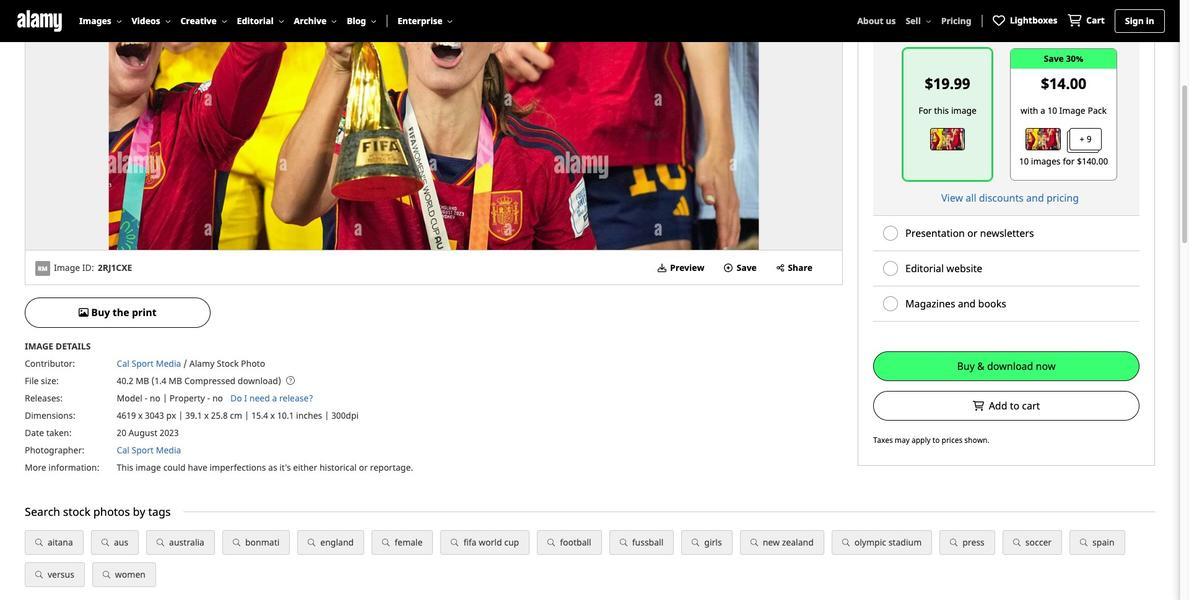 Task type: vqa. For each thing, say whether or not it's contained in the screenshot.
the "a" to the top
yes



Task type: describe. For each thing, give the bounding box(es) containing it.
cart shopping image
[[973, 401, 984, 411]]

taxes may apply to prices shown.
[[873, 436, 990, 446]]

magnifying glass image for women
[[103, 572, 110, 579]]

england
[[320, 537, 354, 549]]

images
[[1031, 155, 1061, 167]]

releases
[[25, 392, 60, 404]]

0 vertical spatial 10
[[1048, 104, 1057, 116]]

personal prints, cards and gifts, or reference for artists. non-commercial use only, not for resale button
[[873, 0, 1140, 48]]

with
[[1021, 104, 1038, 116]]

and inside "button"
[[958, 297, 976, 311]]

shown.
[[965, 436, 990, 446]]

20
[[117, 427, 126, 439]]

releases :
[[25, 392, 63, 404]]

1 no from the left
[[150, 392, 160, 404]]

magnifying glass image for press
[[950, 540, 958, 547]]

share button
[[777, 258, 813, 278]]

chevron down image for images
[[116, 18, 122, 24]]

print
[[132, 306, 157, 320]]

non-
[[935, 26, 956, 37]]

or inside personal prints, cards and gifts, or reference for artists. non-commercial use only, not for resale
[[1036, 13, 1045, 25]]

with a 10 image pack
[[1021, 104, 1107, 116]]

contributor :
[[25, 358, 75, 370]]

pricing link
[[941, 0, 972, 42]]

magnifying glass image for soccer
[[1013, 540, 1021, 547]]

3 x from the left
[[270, 410, 275, 422]]

spain link
[[1070, 531, 1125, 556]]

sport for cal sport media / alamy stock photo
[[132, 358, 154, 370]]

presentation or newsletters
[[906, 226, 1034, 240]]

date taken :
[[25, 427, 72, 439]]

sign
[[1125, 15, 1144, 27]]

football
[[560, 537, 591, 549]]

4619
[[117, 410, 136, 422]]

file
[[25, 375, 39, 387]]

0 horizontal spatial 10
[[1019, 155, 1029, 167]]

may
[[895, 436, 910, 446]]

stadium
[[889, 537, 922, 549]]

pack
[[1088, 104, 1107, 116]]

cal for cal sport media
[[117, 444, 129, 456]]

magnifying glass image for bonmati
[[233, 540, 240, 547]]

use
[[1005, 26, 1020, 37]]

prices
[[942, 436, 963, 446]]

olympic stadium
[[855, 537, 922, 549]]

fifa world cup link
[[441, 531, 530, 556]]

cards
[[972, 13, 994, 25]]

share
[[788, 262, 813, 274]]

sport for cal sport media
[[132, 444, 154, 456]]

dimensions :
[[25, 410, 75, 422]]

do i need a release?
[[230, 392, 313, 404]]

books
[[978, 297, 1007, 311]]

this
[[117, 462, 133, 474]]

1 x from the left
[[138, 410, 143, 422]]

25.8
[[211, 410, 228, 422]]

magnifying glass image for girls
[[692, 540, 700, 547]]

press
[[963, 537, 985, 549]]

preview
[[670, 262, 705, 274]]

soccer link
[[1003, 531, 1062, 556]]

for this image
[[919, 104, 977, 116]]

olympic
[[855, 537, 886, 549]]

august 20 2023: aitana bonmati (spain) with the the world cup trophy during a fifa womens world cup final game, spain versus england, at olympic stadium, sydney, australia. kim price/csm (credit image: © kim price/cal sport media) stock photo image
[[25, 0, 842, 250]]

apply
[[912, 436, 931, 446]]

olympic stadium link
[[832, 531, 932, 556]]

model
[[117, 392, 142, 404]]

bonmati link
[[222, 531, 290, 556]]

release?
[[279, 392, 313, 404]]

| right px
[[178, 410, 183, 422]]

fifa
[[464, 537, 477, 549]]

chevron down image for archive
[[332, 18, 337, 24]]

1 - from the left
[[145, 392, 148, 404]]

videos link
[[132, 0, 171, 42]]

about us
[[857, 15, 896, 27]]

resale
[[1074, 26, 1098, 37]]

this image could have imperfections as it's either historical or reportage.
[[117, 462, 413, 474]]

0 horizontal spatial image
[[136, 462, 161, 474]]

aitana link
[[25, 531, 84, 556]]

as
[[268, 462, 277, 474]]

| right cm
[[245, 410, 249, 422]]

this
[[934, 104, 949, 116]]

lightboxes button
[[993, 14, 1058, 28]]

tags
[[148, 505, 171, 520]]

add to cart
[[989, 400, 1040, 413]]

need
[[249, 392, 270, 404]]

magnifying glass image for fussball
[[620, 540, 627, 547]]

historical
[[320, 462, 357, 474]]

editorial for editorial
[[237, 15, 274, 27]]

i
[[244, 392, 247, 404]]

archive link
[[294, 0, 337, 42]]

300dpi
[[331, 410, 359, 422]]

search stock photos by tags
[[25, 505, 171, 520]]

1 mb from the left
[[136, 375, 149, 387]]

magazines and books
[[906, 297, 1007, 311]]

women link
[[92, 563, 156, 588]]

30%
[[1066, 52, 1084, 64]]

| right inches
[[325, 410, 329, 422]]

only,
[[1022, 26, 1041, 37]]

do
[[230, 392, 242, 404]]

bonmati
[[245, 537, 280, 549]]

fifa world cup
[[464, 537, 519, 549]]

&
[[977, 360, 985, 373]]

date
[[25, 427, 44, 439]]

0 horizontal spatial to
[[933, 436, 940, 446]]

australia
[[169, 537, 204, 549]]

images
[[79, 15, 111, 27]]

creative link
[[180, 0, 227, 42]]

taxes
[[873, 436, 893, 446]]

heart image
[[993, 14, 1005, 26]]

2 x from the left
[[204, 410, 209, 422]]

photos
[[93, 505, 130, 520]]

information
[[49, 462, 97, 474]]

save for save 30%
[[1044, 52, 1064, 64]]

2rj1cxe
[[98, 262, 132, 274]]

+ 9
[[1080, 133, 1092, 145]]

contributor
[[25, 358, 72, 370]]



Task type: locate. For each thing, give the bounding box(es) containing it.
1 horizontal spatial image
[[951, 104, 977, 116]]

image up contributor
[[25, 340, 53, 352]]

magnifying glass image left aitana on the bottom of page
[[35, 540, 43, 547]]

details
[[56, 340, 91, 352]]

new zealand
[[763, 537, 814, 549]]

0 vertical spatial buy
[[91, 306, 110, 320]]

view all discounts and pricing button
[[942, 190, 1079, 205]]

magnifying glass image inside press "link"
[[950, 540, 958, 547]]

buy for buy & download now
[[957, 360, 975, 373]]

magnifying glass image left 'spain'
[[1080, 540, 1088, 547]]

magnifying glass image inside girls link
[[692, 540, 700, 547]]

magnifying glass image inside australia link
[[157, 540, 164, 547]]

mb left (1.4
[[136, 375, 149, 387]]

rm image id : 2rj1cxe
[[38, 262, 132, 274]]

2 - from the left
[[207, 392, 210, 404]]

1 cal sport media link from the top
[[117, 358, 181, 370]]

save inside button
[[737, 262, 757, 274]]

circle question image
[[286, 377, 295, 385]]

0 horizontal spatial chevron down image
[[165, 18, 171, 24]]

0 horizontal spatial or
[[359, 462, 368, 474]]

10 left images in the right top of the page
[[1019, 155, 1029, 167]]

chevron down image for videos
[[165, 18, 171, 24]]

or left newsletters
[[968, 226, 978, 240]]

10 right with
[[1048, 104, 1057, 116]]

0 horizontal spatial buy
[[91, 306, 110, 320]]

2 no from the left
[[212, 392, 223, 404]]

4 chevron down image from the left
[[371, 18, 377, 24]]

enterprise link
[[398, 0, 453, 42]]

to left cart
[[1010, 400, 1020, 413]]

0 horizontal spatial save
[[737, 262, 757, 274]]

no up the 3043
[[150, 392, 160, 404]]

0 horizontal spatial -
[[145, 392, 148, 404]]

all
[[966, 191, 977, 205]]

1 vertical spatial or
[[968, 226, 978, 240]]

x right 15.4
[[270, 410, 275, 422]]

x
[[138, 410, 143, 422], [204, 410, 209, 422], [270, 410, 275, 422]]

1 horizontal spatial buy
[[957, 360, 975, 373]]

media left /
[[156, 358, 181, 370]]

gifts,
[[1014, 13, 1034, 25]]

magnifying glass image for olympic stadium
[[842, 540, 850, 547]]

1 vertical spatial image
[[54, 262, 80, 274]]

and for pricing
[[1026, 191, 1044, 205]]

cal sport media link down the 20 august 2023
[[117, 444, 181, 456]]

magnifying glass image for aus
[[102, 540, 109, 547]]

cal sport media link up (1.4
[[117, 358, 181, 370]]

to right the apply
[[933, 436, 940, 446]]

1 chevron down image from the left
[[116, 18, 122, 24]]

0 vertical spatial and
[[996, 13, 1011, 25]]

editorial
[[237, 15, 274, 27], [906, 262, 944, 275]]

soccer
[[1026, 537, 1052, 549]]

magnifying glass image left football
[[548, 540, 555, 547]]

2 chevron down image from the left
[[222, 18, 227, 24]]

personal prints, cards and gifts, or reference for artists. non-commercial use only, not for resale
[[906, 13, 1100, 37]]

1 sport from the top
[[132, 358, 154, 370]]

10 images for $140.00
[[1019, 155, 1108, 167]]

magnifying glass image left england
[[308, 540, 315, 547]]

2 horizontal spatial chevron down image
[[926, 18, 931, 24]]

property
[[170, 392, 205, 404]]

magnifying glass image for spain
[[1080, 540, 1088, 547]]

commercial
[[956, 26, 1003, 37]]

1 chevron down image from the left
[[165, 18, 171, 24]]

to
[[1010, 400, 1020, 413], [933, 436, 940, 446]]

editorial inside button
[[906, 262, 944, 275]]

magnifying glass image left female
[[382, 540, 390, 547]]

sell link
[[906, 0, 931, 42]]

newsletters
[[980, 226, 1034, 240]]

4619 x 3043 px | 39.1 x 25.8 cm | 15.4 x 10.1 inches | 300dpi
[[117, 410, 359, 422]]

editorial up magazines
[[906, 262, 944, 275]]

editorial for editorial website
[[906, 262, 944, 275]]

file size :
[[25, 375, 59, 387]]

2 magnifying glass image from the left
[[451, 540, 459, 547]]

chevron down image for editorial
[[279, 18, 284, 24]]

1 vertical spatial media
[[156, 444, 181, 456]]

magnifying glass image left australia
[[157, 540, 164, 547]]

and left books
[[958, 297, 976, 311]]

versus
[[48, 569, 74, 581]]

1 horizontal spatial 10
[[1048, 104, 1057, 116]]

preview link
[[658, 251, 705, 285]]

chevron down image for sell
[[926, 18, 931, 24]]

save left the 30%
[[1044, 52, 1064, 64]]

1 horizontal spatial to
[[1010, 400, 1020, 413]]

2 horizontal spatial x
[[270, 410, 275, 422]]

magnifying glass image for new zealand
[[751, 540, 758, 547]]

1 horizontal spatial no
[[212, 392, 223, 404]]

chevron down image inside videos link
[[165, 18, 171, 24]]

chevron down image right videos
[[165, 18, 171, 24]]

40.2
[[117, 375, 133, 387]]

1 vertical spatial editorial
[[906, 262, 944, 275]]

chevron down image right blog
[[371, 18, 377, 24]]

0 horizontal spatial and
[[958, 297, 976, 311]]

0 vertical spatial for
[[1088, 13, 1100, 25]]

for right images in the right top of the page
[[1063, 155, 1075, 167]]

a right with
[[1041, 104, 1046, 116]]

$140.00
[[1077, 155, 1108, 167]]

magnifying glass image for female
[[382, 540, 390, 547]]

1 horizontal spatial chevron down image
[[279, 18, 284, 24]]

0 vertical spatial media
[[156, 358, 181, 370]]

chevron down image inside enterprise link
[[447, 18, 453, 24]]

and inside personal prints, cards and gifts, or reference for artists. non-commercial use only, not for resale
[[996, 13, 1011, 25]]

sport up (1.4
[[132, 358, 154, 370]]

or right historical
[[359, 462, 368, 474]]

chevron down image left blog
[[332, 18, 337, 24]]

magnifying glass image for football
[[548, 540, 555, 547]]

0 horizontal spatial x
[[138, 410, 143, 422]]

cm
[[230, 410, 242, 422]]

magnifying glass image left press
[[950, 540, 958, 547]]

2 vertical spatial and
[[958, 297, 976, 311]]

chevron down image inside blog link
[[371, 18, 377, 24]]

media down "2023"
[[156, 444, 181, 456]]

buy & download now
[[957, 360, 1056, 373]]

cal up 40.2
[[117, 358, 129, 370]]

download image
[[658, 264, 666, 272]]

magnifying glass image inside bonmati link
[[233, 540, 240, 547]]

no up 25.8
[[212, 392, 223, 404]]

circle plus image
[[724, 264, 733, 272]]

magnifying glass image inside football link
[[548, 540, 555, 547]]

1 vertical spatial for
[[1060, 26, 1072, 37]]

1 vertical spatial sport
[[132, 444, 154, 456]]

1 vertical spatial image
[[136, 462, 161, 474]]

editorial link
[[237, 0, 284, 42]]

image
[[951, 104, 977, 116], [136, 462, 161, 474]]

magnifying glass image left women
[[103, 572, 110, 579]]

3 chevron down image from the left
[[926, 18, 931, 24]]

magnifying glass image inside olympic stadium 'link'
[[842, 540, 850, 547]]

do i need a release? link
[[230, 392, 313, 404]]

1 horizontal spatial a
[[1041, 104, 1046, 116]]

football link
[[537, 531, 602, 556]]

and up use
[[996, 13, 1011, 25]]

cal sport media link for contributor :
[[117, 358, 181, 370]]

10.1
[[277, 410, 294, 422]]

0 vertical spatial image
[[951, 104, 977, 116]]

magnifying glass image left aus
[[102, 540, 109, 547]]

buy
[[91, 306, 110, 320], [957, 360, 975, 373]]

1 horizontal spatial and
[[996, 13, 1011, 25]]

2 horizontal spatial and
[[1026, 191, 1044, 205]]

view
[[942, 191, 963, 205]]

image image
[[79, 308, 89, 318]]

cart link
[[1068, 14, 1105, 28]]

2 vertical spatial or
[[359, 462, 368, 474]]

0 vertical spatial cal sport media link
[[117, 358, 181, 370]]

0 horizontal spatial image
[[25, 340, 53, 352]]

stock
[[63, 505, 90, 520]]

about
[[857, 15, 884, 27]]

media for cal sport media
[[156, 444, 181, 456]]

image down cal sport media
[[136, 462, 161, 474]]

female link
[[372, 531, 433, 556]]

save right circle plus image
[[737, 262, 757, 274]]

add to cart button
[[873, 391, 1140, 421]]

mb right (1.4
[[169, 375, 182, 387]]

chevron down image for enterprise
[[447, 18, 453, 24]]

2 sport from the top
[[132, 444, 154, 456]]

magnifying glass image inside england link
[[308, 540, 315, 547]]

inches
[[296, 410, 322, 422]]

1 horizontal spatial mb
[[169, 375, 182, 387]]

cal sport media link for photographer :
[[117, 444, 181, 456]]

0 vertical spatial sport
[[132, 358, 154, 370]]

cart
[[1087, 14, 1105, 26]]

2 media from the top
[[156, 444, 181, 456]]

magnifying glass image inside the "aitana" link
[[35, 540, 43, 547]]

pricing
[[941, 15, 972, 27]]

magnifying glass image left olympic
[[842, 540, 850, 547]]

x right "39.1"
[[204, 410, 209, 422]]

magnifying glass image left versus
[[35, 572, 43, 579]]

chevron down image inside editorial link
[[279, 18, 284, 24]]

share nodes image
[[777, 264, 784, 272]]

4 magnifying glass image from the left
[[1013, 540, 1021, 547]]

magnifying glass image left 'fussball'
[[620, 540, 627, 547]]

| down (1.4
[[163, 392, 167, 404]]

media for cal sport media / alamy stock photo
[[156, 358, 181, 370]]

2 vertical spatial image
[[25, 340, 53, 352]]

2 cal sport media link from the top
[[117, 444, 181, 456]]

1 media from the top
[[156, 358, 181, 370]]

photographer
[[25, 444, 82, 456]]

2 horizontal spatial image
[[1060, 104, 1086, 116]]

2 cal from the top
[[117, 444, 129, 456]]

chevron down image inside archive "link"
[[332, 18, 337, 24]]

- right model
[[145, 392, 148, 404]]

1 horizontal spatial -
[[207, 392, 210, 404]]

magnifying glass image inside aus link
[[102, 540, 109, 547]]

1 vertical spatial cal sport media link
[[117, 444, 181, 456]]

0 vertical spatial a
[[1041, 104, 1046, 116]]

could
[[163, 462, 186, 474]]

or inside presentation or newsletters button
[[968, 226, 978, 240]]

0 horizontal spatial a
[[272, 392, 277, 404]]

for up resale
[[1088, 13, 1100, 25]]

1 vertical spatial save
[[737, 262, 757, 274]]

cal sport media link
[[117, 358, 181, 370], [117, 444, 181, 456]]

39.1
[[185, 410, 202, 422]]

editorial right creative link
[[237, 15, 274, 27]]

cart shopping image
[[1068, 14, 1082, 26]]

1 magnifying glass image from the left
[[233, 540, 240, 547]]

1 horizontal spatial editorial
[[906, 262, 944, 275]]

chevron down image
[[165, 18, 171, 24], [279, 18, 284, 24], [926, 18, 931, 24]]

chevron down image right creative on the top
[[222, 18, 227, 24]]

fussball link
[[609, 531, 674, 556]]

0 vertical spatial editorial
[[237, 15, 274, 27]]

compressed
[[184, 375, 236, 387]]

1 vertical spatial to
[[933, 436, 940, 446]]

versus link
[[25, 563, 85, 588]]

alamy logo image
[[15, 10, 64, 32]]

for
[[1088, 13, 1100, 25], [1060, 26, 1072, 37], [1063, 155, 1075, 167]]

0 horizontal spatial mb
[[136, 375, 149, 387]]

9
[[1087, 133, 1092, 145]]

image right this
[[951, 104, 977, 116]]

images link
[[79, 0, 122, 42]]

magnifying glass image for fifa world cup
[[451, 540, 459, 547]]

australia link
[[146, 531, 215, 556]]

chevron down image for creative
[[222, 18, 227, 24]]

5 chevron down image from the left
[[447, 18, 453, 24]]

buy for buy the print
[[91, 306, 110, 320]]

0 vertical spatial save
[[1044, 52, 1064, 64]]

0 vertical spatial cal
[[117, 358, 129, 370]]

1 cal from the top
[[117, 358, 129, 370]]

view all discounts and pricing
[[942, 191, 1079, 205]]

0 vertical spatial or
[[1036, 13, 1045, 25]]

2 chevron down image from the left
[[279, 18, 284, 24]]

1 vertical spatial 10
[[1019, 155, 1029, 167]]

chevron down image left archive
[[279, 18, 284, 24]]

x right 4619
[[138, 410, 143, 422]]

magazines
[[906, 297, 956, 311]]

buy left &
[[957, 360, 975, 373]]

women
[[115, 569, 146, 581]]

1 horizontal spatial x
[[204, 410, 209, 422]]

new
[[763, 537, 780, 549]]

magnifying glass image inside female link
[[382, 540, 390, 547]]

photographer :
[[25, 444, 84, 456]]

cal down 20
[[117, 444, 129, 456]]

0 vertical spatial to
[[1010, 400, 1020, 413]]

0 horizontal spatial editorial
[[237, 15, 274, 27]]

save for save
[[737, 262, 757, 274]]

3 magnifying glass image from the left
[[751, 540, 758, 547]]

videos
[[132, 15, 160, 27]]

chevron down image inside "sell" "link"
[[926, 18, 931, 24]]

chevron down image
[[116, 18, 122, 24], [222, 18, 227, 24], [332, 18, 337, 24], [371, 18, 377, 24], [447, 18, 453, 24]]

chevron down image right images
[[116, 18, 122, 24]]

- down compressed
[[207, 392, 210, 404]]

creative
[[180, 15, 217, 27]]

buy & download now button
[[873, 352, 1140, 381]]

fussball
[[632, 537, 664, 549]]

us
[[886, 15, 896, 27]]

1 vertical spatial buy
[[957, 360, 975, 373]]

magnifying glass image
[[233, 540, 240, 547], [451, 540, 459, 547], [751, 540, 758, 547], [1013, 540, 1021, 547]]

$14.00
[[1041, 73, 1087, 93]]

for down 'reference'
[[1060, 26, 1072, 37]]

1 horizontal spatial save
[[1044, 52, 1064, 64]]

0 horizontal spatial no
[[150, 392, 160, 404]]

magazines and books button
[[873, 286, 1140, 321]]

magnifying glass image inside fussball link
[[620, 540, 627, 547]]

prints,
[[943, 13, 969, 25]]

chevron down image inside creative link
[[222, 18, 227, 24]]

1 vertical spatial cal
[[117, 444, 129, 456]]

spain
[[1093, 537, 1115, 549]]

magnifying glass image left new
[[751, 540, 758, 547]]

presentation
[[906, 226, 965, 240]]

magnifying glass image inside 'soccer' link
[[1013, 540, 1021, 547]]

0 vertical spatial image
[[1060, 104, 1086, 116]]

by
[[133, 505, 145, 520]]

magnifying glass image inside spain link
[[1080, 540, 1088, 547]]

magnifying glass image left fifa
[[451, 540, 459, 547]]

world
[[479, 537, 502, 549]]

england link
[[298, 531, 364, 556]]

chevron down image right enterprise
[[447, 18, 453, 24]]

1 horizontal spatial or
[[968, 226, 978, 240]]

magnifying glass image left bonmati
[[233, 540, 240, 547]]

buy inside button
[[957, 360, 975, 373]]

magnifying glass image left soccer on the right bottom of page
[[1013, 540, 1021, 547]]

2 horizontal spatial or
[[1036, 13, 1045, 25]]

image left id
[[54, 262, 80, 274]]

chevron down image for blog
[[371, 18, 377, 24]]

1 vertical spatial a
[[272, 392, 277, 404]]

cal for cal sport media / alamy stock photo
[[117, 358, 129, 370]]

magnifying glass image
[[35, 540, 43, 547], [102, 540, 109, 547], [157, 540, 164, 547], [308, 540, 315, 547], [382, 540, 390, 547], [548, 540, 555, 547], [620, 540, 627, 547], [692, 540, 700, 547], [842, 540, 850, 547], [950, 540, 958, 547], [1080, 540, 1088, 547], [35, 572, 43, 579], [103, 572, 110, 579]]

magnifying glass image inside fifa world cup link
[[451, 540, 459, 547]]

to inside button
[[1010, 400, 1020, 413]]

sport down august
[[132, 444, 154, 456]]

10
[[1048, 104, 1057, 116], [1019, 155, 1029, 167]]

magnifying glass image left girls
[[692, 540, 700, 547]]

or
[[1036, 13, 1045, 25], [968, 226, 978, 240], [359, 462, 368, 474]]

magnifying glass image for england
[[308, 540, 315, 547]]

magnifying glass image for versus
[[35, 572, 43, 579]]

magnifying glass image inside women link
[[103, 572, 110, 579]]

or up only,
[[1036, 13, 1045, 25]]

magnifying glass image inside versus link
[[35, 572, 43, 579]]

2 mb from the left
[[169, 375, 182, 387]]

sport
[[132, 358, 154, 370], [132, 444, 154, 456]]

and for gifts,
[[996, 13, 1011, 25]]

image left pack
[[1060, 104, 1086, 116]]

not
[[1044, 26, 1057, 37]]

1 vertical spatial and
[[1026, 191, 1044, 205]]

2023
[[160, 427, 179, 439]]

2 vertical spatial for
[[1063, 155, 1075, 167]]

a right need
[[272, 392, 277, 404]]

magnifying glass image for australia
[[157, 540, 164, 547]]

chevron down image inside images link
[[116, 18, 122, 24]]

px
[[166, 410, 176, 422]]

1 horizontal spatial image
[[54, 262, 80, 274]]

and left pricing
[[1026, 191, 1044, 205]]

chevron down image up "artists."
[[926, 18, 931, 24]]

female
[[395, 537, 423, 549]]

cal sport media / alamy stock photo
[[117, 358, 265, 370]]

3 chevron down image from the left
[[332, 18, 337, 24]]

aus
[[114, 537, 128, 549]]

buy right image
[[91, 306, 110, 320]]

magnifying glass image for aitana
[[35, 540, 43, 547]]

magnifying glass image inside new zealand link
[[751, 540, 758, 547]]



